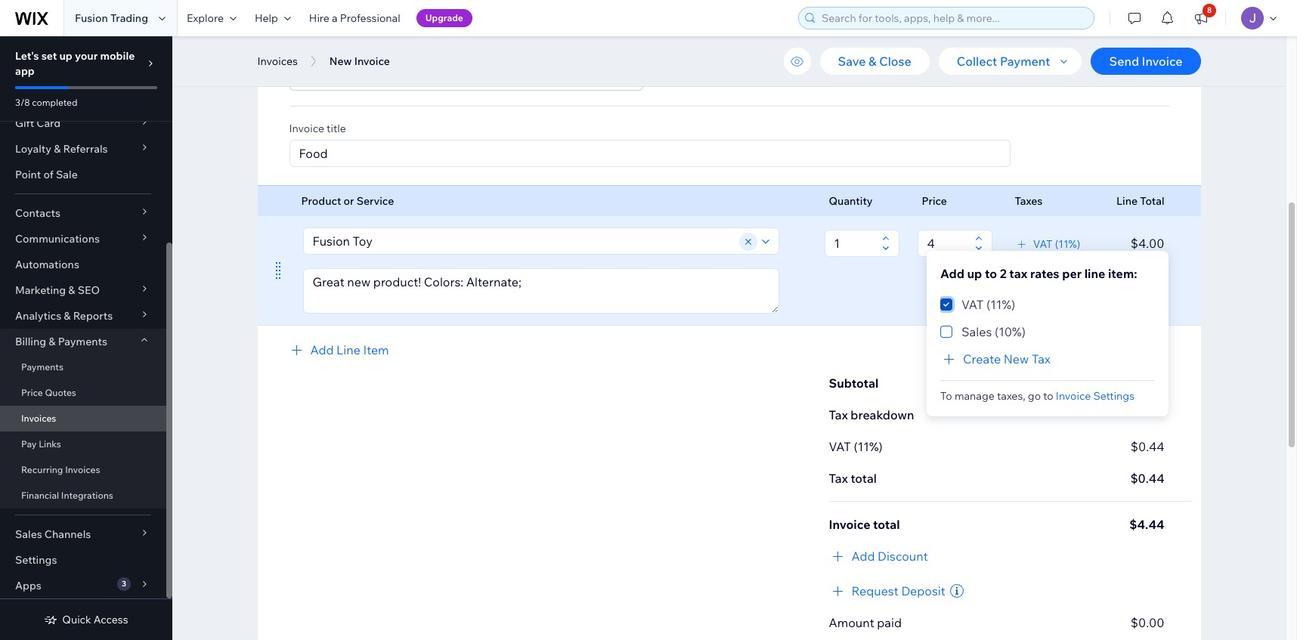 Task type: locate. For each thing, give the bounding box(es) containing it.
1 horizontal spatial invoices
[[65, 464, 100, 476]]

loyalty
[[15, 142, 51, 156]]

line left total
[[1117, 194, 1138, 208]]

price quotes link
[[0, 380, 166, 406]]

2 horizontal spatial vat
[[1034, 237, 1053, 251]]

& left reports
[[64, 309, 71, 323]]

contacts button
[[0, 200, 166, 226]]

2 vertical spatial vat
[[829, 439, 851, 454]]

0 vertical spatial total
[[851, 471, 877, 486]]

vat up rates in the right of the page
[[1034, 237, 1053, 251]]

total up add discount
[[873, 517, 900, 532]]

up right set at the top left
[[59, 49, 72, 63]]

vat (11%) up sales (10%)
[[962, 297, 1016, 312]]

breakdown
[[851, 408, 915, 423]]

tax up 'invoice total'
[[829, 471, 848, 486]]

vat
[[1034, 237, 1053, 251], [962, 297, 984, 312], [829, 439, 851, 454]]

up left 2
[[967, 266, 982, 281]]

price inside sidebar element
[[21, 387, 43, 399]]

(11%)
[[1055, 237, 1081, 251], [987, 297, 1016, 312], [854, 439, 883, 454]]

0 horizontal spatial price
[[21, 387, 43, 399]]

1 horizontal spatial sales
[[962, 324, 992, 340]]

1 vertical spatial invoices
[[21, 413, 56, 424]]

2 horizontal spatial add
[[941, 266, 965, 281]]

2 horizontal spatial vat (11%)
[[1034, 237, 1081, 251]]

invoices up pay links
[[21, 413, 56, 424]]

(10%)
[[995, 324, 1026, 340]]

1 vertical spatial new
[[1004, 352, 1029, 367]]

Invoice title field
[[295, 141, 1005, 166]]

(11%) down tax breakdown
[[854, 439, 883, 454]]

save & close button
[[820, 48, 930, 75]]

analytics & reports
[[15, 309, 113, 323]]

total
[[851, 471, 877, 486], [873, 517, 900, 532]]

$0.44 down invoice settings link
[[1131, 439, 1165, 454]]

Email field
[[295, 64, 621, 90]]

total for tax total
[[851, 471, 877, 486]]

vat (11%) inside option
[[962, 297, 1016, 312]]

point of sale link
[[0, 162, 166, 188]]

& inside 'dropdown button'
[[68, 284, 75, 297]]

vat (11%)
[[1034, 237, 1081, 251], [962, 297, 1016, 312], [829, 439, 883, 454]]

product
[[301, 194, 341, 208]]

invoices link
[[0, 406, 166, 432]]

1 $0.44 from the top
[[1131, 439, 1165, 454]]

0 horizontal spatial up
[[59, 49, 72, 63]]

$4.00
[[1131, 236, 1165, 251], [1131, 376, 1165, 391]]

invoice inside button
[[1142, 54, 1183, 69]]

& for loyalty
[[54, 142, 61, 156]]

vat up the tax total
[[829, 439, 851, 454]]

0 vertical spatial add
[[941, 266, 965, 281]]

0 horizontal spatial (11%)
[[854, 439, 883, 454]]

1 horizontal spatial settings
[[1094, 389, 1135, 403]]

vat (11%) up the tax total
[[829, 439, 883, 454]]

close
[[880, 54, 912, 69]]

0 horizontal spatial line
[[337, 343, 361, 358]]

& for billing
[[49, 335, 56, 349]]

0 vertical spatial invoices
[[257, 54, 298, 68]]

0 vertical spatial up
[[59, 49, 72, 63]]

upgrade button
[[416, 9, 473, 27]]

line inside add line item button
[[337, 343, 361, 358]]

tax
[[1010, 266, 1028, 281]]

& right loyalty
[[54, 142, 61, 156]]

add discount
[[852, 549, 928, 564]]

2
[[1000, 266, 1007, 281]]

Write a description text field
[[304, 269, 778, 313]]

1 vertical spatial up
[[967, 266, 982, 281]]

0 vertical spatial tax
[[1032, 352, 1051, 367]]

to
[[985, 266, 997, 281], [1044, 389, 1054, 403]]

1 horizontal spatial price
[[922, 194, 947, 208]]

new invoice button
[[322, 50, 398, 73]]

manage
[[955, 389, 995, 403]]

collect
[[957, 54, 998, 69]]

None text field
[[923, 231, 971, 256]]

2 $0.44 from the top
[[1131, 471, 1165, 486]]

automations
[[15, 258, 79, 271]]

0 horizontal spatial invoices
[[21, 413, 56, 424]]

0 vertical spatial $4.00
[[1131, 236, 1165, 251]]

0 horizontal spatial vat (11%)
[[829, 439, 883, 454]]

0 vertical spatial new
[[330, 54, 352, 68]]

1 vertical spatial settings
[[15, 554, 57, 567]]

seo
[[78, 284, 100, 297]]

sales (10%)
[[962, 324, 1026, 340]]

add for add discount
[[852, 549, 875, 564]]

sales channels
[[15, 528, 91, 541]]

sales down vat (11%) option
[[962, 324, 992, 340]]

of
[[43, 168, 54, 181]]

(11%) up sales (10%)
[[987, 297, 1016, 312]]

payments down analytics & reports popup button
[[58, 335, 107, 349]]

settings inside sidebar element
[[15, 554, 57, 567]]

line total
[[1117, 194, 1165, 208]]

0 vertical spatial $0.44
[[1131, 439, 1165, 454]]

1 horizontal spatial line
[[1117, 194, 1138, 208]]

total up 'invoice total'
[[851, 471, 877, 486]]

item
[[363, 343, 389, 358]]

2 vertical spatial add
[[852, 549, 875, 564]]

0 vertical spatial payments
[[58, 335, 107, 349]]

email *
[[289, 42, 326, 60]]

send invoice button
[[1092, 48, 1201, 75]]

1 vertical spatial vat
[[962, 297, 984, 312]]

tax up to manage taxes, go to invoice settings
[[1032, 352, 1051, 367]]

up inside let's set up your mobile app
[[59, 49, 72, 63]]

sidebar element
[[0, 0, 172, 640]]

line
[[1117, 194, 1138, 208], [337, 343, 361, 358]]

Sales (10%) checkbox
[[941, 323, 1026, 341]]

2 vertical spatial invoices
[[65, 464, 100, 476]]

professional
[[340, 11, 401, 25]]

& left seo
[[68, 284, 75, 297]]

tax for tax total
[[829, 471, 848, 486]]

0 vertical spatial vat
[[1034, 237, 1053, 251]]

line left item
[[337, 343, 361, 358]]

1 vertical spatial $0.44
[[1131, 471, 1165, 486]]

2 vertical spatial tax
[[829, 471, 848, 486]]

invoices
[[257, 54, 298, 68], [21, 413, 56, 424], [65, 464, 100, 476]]

tax inside button
[[1032, 352, 1051, 367]]

8
[[1208, 5, 1212, 15]]

line
[[1085, 266, 1106, 281]]

2 horizontal spatial (11%)
[[1055, 237, 1081, 251]]

hire a professional
[[309, 11, 401, 25]]

analytics
[[15, 309, 61, 323]]

request
[[852, 584, 899, 599]]

request deposit
[[852, 584, 946, 599]]

sale
[[56, 168, 78, 181]]

reports
[[73, 309, 113, 323]]

0 vertical spatial sales
[[962, 324, 992, 340]]

2 $4.00 from the top
[[1131, 376, 1165, 391]]

to left 2
[[985, 266, 997, 281]]

add up vat (11%) option
[[941, 266, 965, 281]]

sales inside dropdown button
[[15, 528, 42, 541]]

a
[[332, 11, 338, 25]]

1 vertical spatial total
[[873, 517, 900, 532]]

$0.44 up '$4.44'
[[1131, 471, 1165, 486]]

apps
[[15, 579, 41, 593]]

1 vertical spatial line
[[337, 343, 361, 358]]

1 vertical spatial vat (11%)
[[962, 297, 1016, 312]]

price quotes
[[21, 387, 76, 399]]

8 button
[[1185, 0, 1218, 36]]

0 horizontal spatial vat
[[829, 439, 851, 454]]

0 horizontal spatial sales
[[15, 528, 42, 541]]

payments up price quotes
[[21, 361, 63, 373]]

& inside button
[[869, 54, 877, 69]]

new down '(10%)'
[[1004, 352, 1029, 367]]

vat inside option
[[962, 297, 984, 312]]

tax for tax breakdown
[[829, 408, 848, 423]]

0 horizontal spatial new
[[330, 54, 352, 68]]

to right go
[[1044, 389, 1054, 403]]

1 horizontal spatial to
[[1044, 389, 1054, 403]]

1 vertical spatial price
[[21, 387, 43, 399]]

1 horizontal spatial vat
[[962, 297, 984, 312]]

1 vertical spatial $4.00
[[1131, 376, 1165, 391]]

quick access button
[[44, 613, 128, 627]]

0 horizontal spatial settings
[[15, 554, 57, 567]]

quantity
[[829, 194, 873, 208]]

point of sale
[[15, 168, 78, 181]]

2 vertical spatial (11%)
[[854, 439, 883, 454]]

title
[[327, 122, 346, 135]]

vat (11%) up rates in the right of the page
[[1034, 237, 1081, 251]]

sales left channels
[[15, 528, 42, 541]]

integrations
[[61, 490, 113, 501]]

add discount button
[[829, 547, 937, 566]]

1 vertical spatial tax
[[829, 408, 848, 423]]

1 vertical spatial to
[[1044, 389, 1054, 403]]

1 horizontal spatial (11%)
[[987, 297, 1016, 312]]

amount paid
[[829, 616, 902, 631]]

Search for tools, apps, help & more... field
[[817, 8, 1090, 29]]

2 vertical spatial vat (11%)
[[829, 439, 883, 454]]

add down 'invoice total'
[[852, 549, 875, 564]]

invoice left the title
[[289, 122, 324, 135]]

0 horizontal spatial add
[[310, 343, 334, 358]]

invoices inside button
[[257, 54, 298, 68]]

2 horizontal spatial invoices
[[257, 54, 298, 68]]

None text field
[[830, 231, 878, 256]]

new inside button
[[1004, 352, 1029, 367]]

tax down subtotal on the bottom
[[829, 408, 848, 423]]

1 vertical spatial (11%)
[[987, 297, 1016, 312]]

amount
[[829, 616, 875, 631]]

& inside popup button
[[64, 309, 71, 323]]

payments inside dropdown button
[[58, 335, 107, 349]]

1 horizontal spatial vat (11%)
[[962, 297, 1016, 312]]

vat up the 'sales (10%)' checkbox
[[962, 297, 984, 312]]

rates
[[1030, 266, 1060, 281]]

tax total
[[829, 471, 877, 486]]

invoices down help button
[[257, 54, 298, 68]]

& right save
[[869, 54, 877, 69]]

1 horizontal spatial new
[[1004, 352, 1029, 367]]

invoice down "professional" at the left of page
[[354, 54, 390, 68]]

$0.44
[[1131, 439, 1165, 454], [1131, 471, 1165, 486]]

marketing & seo button
[[0, 278, 166, 303]]

0 vertical spatial price
[[922, 194, 947, 208]]

invoices down pay links link
[[65, 464, 100, 476]]

vat (11%) button
[[1015, 237, 1081, 251]]

&
[[869, 54, 877, 69], [54, 142, 61, 156], [68, 284, 75, 297], [64, 309, 71, 323], [49, 335, 56, 349]]

subtotal
[[829, 376, 879, 391]]

& inside "popup button"
[[54, 142, 61, 156]]

(11%) up the per
[[1055, 237, 1081, 251]]

1 horizontal spatial up
[[967, 266, 982, 281]]

1 horizontal spatial add
[[852, 549, 875, 564]]

0 vertical spatial to
[[985, 266, 997, 281]]

1 vertical spatial add
[[310, 343, 334, 358]]

& inside dropdown button
[[49, 335, 56, 349]]

save
[[838, 54, 866, 69]]

invoice up add discount button
[[829, 517, 871, 532]]

tax
[[1032, 352, 1051, 367], [829, 408, 848, 423], [829, 471, 848, 486]]

1 vertical spatial sales
[[15, 528, 42, 541]]

& right billing
[[49, 335, 56, 349]]

invoice right send
[[1142, 54, 1183, 69]]

add left item
[[310, 343, 334, 358]]

fusion
[[75, 11, 108, 25]]

create new tax button
[[941, 350, 1051, 368]]

sales inside checkbox
[[962, 324, 992, 340]]

0 vertical spatial vat (11%)
[[1034, 237, 1081, 251]]

new right *
[[330, 54, 352, 68]]

settings
[[1094, 389, 1135, 403], [15, 554, 57, 567]]



Task type: describe. For each thing, give the bounding box(es) containing it.
tax breakdown
[[829, 408, 915, 423]]

new inside "button"
[[330, 54, 352, 68]]

hire a professional link
[[300, 0, 410, 36]]

financial integrations link
[[0, 483, 166, 509]]

create new tax
[[963, 352, 1051, 367]]

recurring
[[21, 464, 63, 476]]

invoice inside "button"
[[354, 54, 390, 68]]

quick access
[[62, 613, 128, 627]]

& for analytics
[[64, 309, 71, 323]]

$0.44 for vat (11%)
[[1131, 439, 1165, 454]]

sales for sales channels
[[15, 528, 42, 541]]

referrals
[[63, 142, 108, 156]]

links
[[39, 439, 61, 450]]

discount
[[878, 549, 928, 564]]

0 vertical spatial settings
[[1094, 389, 1135, 403]]

invoices for invoices link
[[21, 413, 56, 424]]

taxes,
[[997, 389, 1026, 403]]

billing & payments
[[15, 335, 107, 349]]

point
[[15, 168, 41, 181]]

$0.00
[[1131, 616, 1165, 631]]

automations link
[[0, 252, 166, 278]]

(11%) inside option
[[987, 297, 1016, 312]]

3/8 completed
[[15, 97, 77, 108]]

price for price
[[922, 194, 947, 208]]

collect payment
[[957, 54, 1051, 69]]

channels
[[44, 528, 91, 541]]

taxes
[[1015, 194, 1043, 208]]

billing
[[15, 335, 46, 349]]

set
[[41, 49, 57, 63]]

deposit
[[902, 584, 946, 599]]

3
[[122, 579, 126, 589]]

0 horizontal spatial to
[[985, 266, 997, 281]]

communications
[[15, 232, 100, 246]]

VAT (11%) checkbox
[[941, 296, 1016, 314]]

loyalty & referrals
[[15, 142, 108, 156]]

payment
[[1000, 54, 1051, 69]]

pay links link
[[0, 432, 166, 457]]

help button
[[246, 0, 300, 36]]

loyalty & referrals button
[[0, 136, 166, 162]]

fusion trading
[[75, 11, 148, 25]]

item:
[[1108, 266, 1138, 281]]

gift card
[[15, 116, 61, 130]]

contacts
[[15, 206, 60, 220]]

pay
[[21, 439, 37, 450]]

1 vertical spatial payments
[[21, 361, 63, 373]]

completed
[[32, 97, 77, 108]]

add for add line item
[[310, 343, 334, 358]]

payments link
[[0, 355, 166, 380]]

marketing
[[15, 284, 66, 297]]

card
[[37, 116, 61, 130]]

$0.44 for tax total
[[1131, 471, 1165, 486]]

0 vertical spatial (11%)
[[1055, 237, 1081, 251]]

total
[[1140, 194, 1165, 208]]

help
[[255, 11, 278, 25]]

invoice right go
[[1056, 389, 1091, 403]]

request deposit button
[[829, 582, 948, 600]]

communications button
[[0, 226, 166, 252]]

recurring invoices link
[[0, 457, 166, 483]]

pay links
[[21, 439, 61, 450]]

invoice title
[[289, 122, 346, 135]]

per
[[1062, 266, 1082, 281]]

financial integrations
[[21, 490, 113, 501]]

recurring invoices
[[21, 464, 100, 476]]

gift
[[15, 116, 34, 130]]

app
[[15, 64, 35, 78]]

paid
[[877, 616, 902, 631]]

settings link
[[0, 547, 166, 573]]

*
[[321, 42, 326, 60]]

invoices button
[[250, 50, 305, 73]]

total for invoice total
[[873, 517, 900, 532]]

price for price quotes
[[21, 387, 43, 399]]

collect payment button
[[939, 48, 1082, 75]]

to manage taxes, go to invoice settings
[[941, 389, 1135, 403]]

marketing & seo
[[15, 284, 100, 297]]

0 vertical spatial line
[[1117, 194, 1138, 208]]

new invoice
[[330, 54, 390, 68]]

trading
[[110, 11, 148, 25]]

to
[[941, 389, 952, 403]]

sales for sales (10%)
[[962, 324, 992, 340]]

invoices for invoices button
[[257, 54, 298, 68]]

save & close
[[838, 54, 912, 69]]

Add an item field
[[308, 228, 737, 254]]

invoice settings link
[[1056, 389, 1135, 403]]

or
[[344, 194, 354, 208]]

add for add up to 2 tax rates per line item:
[[941, 266, 965, 281]]

$4.44
[[1130, 517, 1165, 532]]

quotes
[[45, 387, 76, 399]]

1 $4.00 from the top
[[1131, 236, 1165, 251]]

product or service
[[301, 194, 394, 208]]

& for marketing
[[68, 284, 75, 297]]

create
[[963, 352, 1001, 367]]

& for save
[[869, 54, 877, 69]]



Task type: vqa. For each thing, say whether or not it's contained in the screenshot.
Add Field button
no



